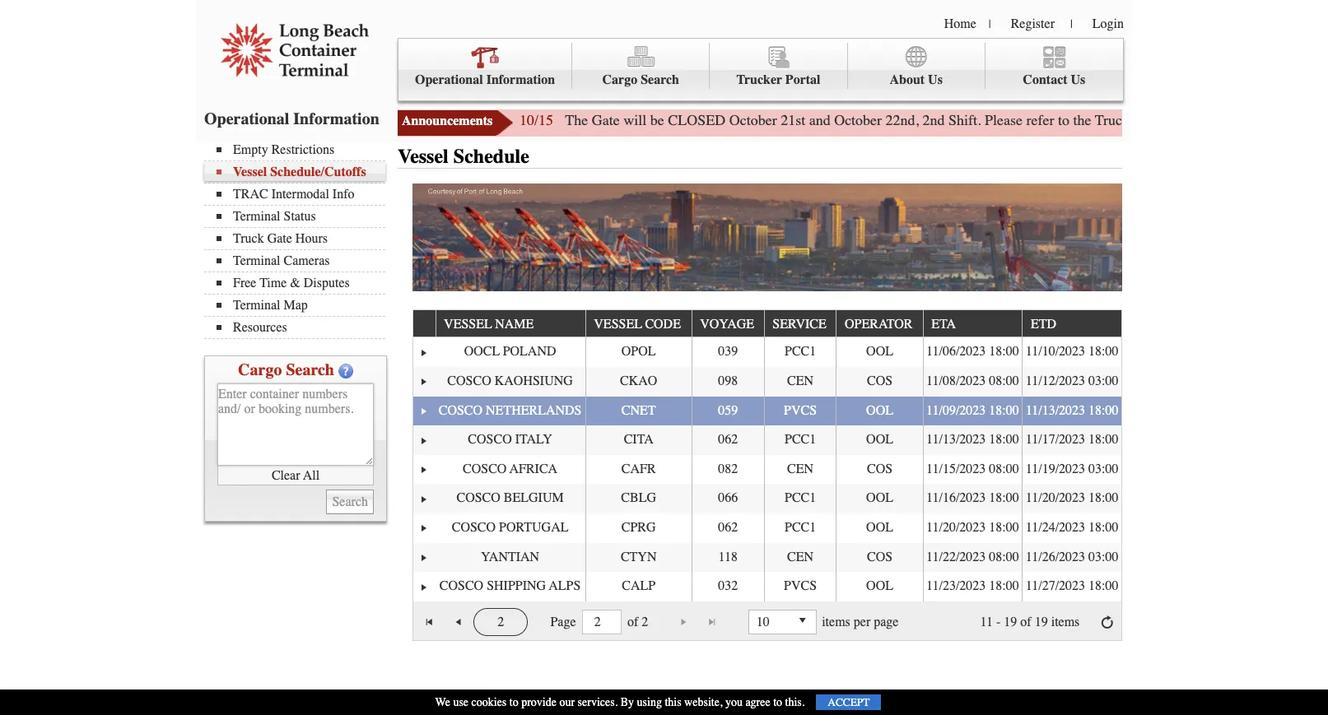 Task type: describe. For each thing, give the bounding box(es) containing it.
cen for 118
[[787, 550, 814, 564]]

oocl
[[464, 344, 500, 359]]

ool for 11/06/2023 18:00 11/10/2023 18:00
[[866, 344, 893, 359]]

Enter container numbers and/ or booking numbers.  text field
[[217, 384, 374, 466]]

11/09/2023 18:00 cell
[[923, 397, 1022, 426]]

cos cell for 11/15/2023 08:00
[[836, 455, 923, 484]]

cos cell for 11/22/2023 08:00
[[836, 543, 923, 572]]

11/23/2023
[[926, 579, 986, 594]]

ool cell for 11/23/2023 18:00
[[836, 572, 923, 602]]

062 cell for cprg
[[691, 514, 764, 543]]

operational inside menu bar
[[415, 72, 483, 87]]

resources link
[[217, 320, 385, 335]]

trucker portal
[[736, 72, 821, 87]]

118 cell
[[691, 543, 764, 572]]

pcc1 cell for 11/06/2023 18:00
[[764, 338, 836, 367]]

cosco africa
[[463, 462, 558, 477]]

status
[[284, 209, 316, 224]]

3 terminal from the top
[[233, 298, 280, 313]]

belgium
[[504, 491, 564, 506]]

truck inside empty restrictions vessel schedule/cutoffs trac intermodal info terminal status truck gate hours terminal cameras free time & disputes terminal map resources
[[233, 231, 264, 246]]

18:00 down '11/19/2023 03:00' cell in the right bottom of the page
[[1089, 491, 1119, 506]]

cos cell for 11/08/2023 08:00
[[836, 367, 923, 397]]

terminal status link
[[217, 209, 385, 224]]

039 cell
[[691, 338, 764, 367]]

11/20/2023 18:00 cell up 11/24/2023
[[1022, 484, 1121, 514]]

operational information link
[[399, 43, 572, 89]]

2 2 from the left
[[642, 615, 648, 630]]

of 2
[[627, 615, 648, 630]]

062 for cprg
[[718, 520, 738, 535]]

cosco italy
[[468, 432, 552, 447]]

1 horizontal spatial page
[[1233, 111, 1261, 129]]

row containing cosco netherlands
[[413, 397, 1121, 426]]

066
[[718, 491, 738, 506]]

items per page
[[822, 615, 899, 630]]

cen cell for 118
[[764, 543, 836, 572]]

-
[[996, 615, 1001, 630]]

11/09/2023
[[926, 403, 986, 418]]

go to the first page image
[[423, 616, 436, 629]]

login
[[1092, 16, 1124, 31]]

tree grid containing vessel name
[[413, 310, 1121, 602]]

2 field
[[582, 610, 621, 635]]

11/24/2023
[[1026, 520, 1085, 535]]

08:00 for 11/15/2023 08:00
[[989, 462, 1019, 477]]

11/20/2023 18:00 cell up 11/22/2023
[[923, 514, 1022, 543]]

11/19/2023 03:00 cell
[[1022, 455, 1121, 484]]

cameras
[[284, 254, 330, 268]]

pcc1 for 11/06/2023
[[785, 344, 816, 359]]

2 horizontal spatial to
[[1058, 111, 1070, 129]]

11/08/2023 08:00 11/12/2023 03:00
[[926, 374, 1119, 389]]

059
[[718, 403, 738, 418]]

empty restrictions link
[[217, 142, 385, 157]]

cosco for cosco italy
[[468, 432, 512, 447]]

voyage link
[[700, 310, 762, 337]]

vessel for vessel name
[[444, 317, 492, 332]]

18:00 up "11/26/2023 03:00" cell
[[1089, 520, 1119, 535]]

pvcs cell for 032
[[764, 572, 836, 602]]

18:00 up 11/22/2023 08:00 11/26/2023 03:00
[[989, 520, 1019, 535]]

18:00 up 11/12/2023 03:00 cell
[[1089, 344, 1119, 359]]

2 october from the left
[[834, 111, 882, 129]]

cos for 11/08/2023 08:00 11/12/2023 03:00
[[867, 374, 893, 389]]

terminal cameras link
[[217, 254, 385, 268]]

operator link
[[845, 310, 921, 337]]

08:00 for 11/22/2023 08:00
[[989, 550, 1019, 564]]

cen for 098
[[787, 374, 814, 389]]

11/27/2023 18:00 cell
[[1022, 572, 1121, 602]]

cosco portugal cell
[[435, 514, 585, 543]]

you
[[725, 696, 743, 710]]

11/13/2023 18:00 cell up 11/15/2023
[[923, 426, 1022, 455]]

03:00 for 11/15/2023 08:00 11/19/2023 03:00
[[1089, 462, 1119, 477]]

cosco shipping alps cell
[[435, 572, 585, 602]]

etd
[[1031, 317, 1056, 332]]

home
[[944, 16, 976, 31]]

cosco belgium
[[457, 491, 564, 506]]

free time & disputes link
[[217, 276, 385, 291]]

10/15
[[520, 111, 553, 129]]

this
[[665, 696, 681, 710]]

portugal
[[499, 520, 569, 535]]

website,
[[684, 696, 722, 710]]

2 terminal from the top
[[233, 254, 280, 268]]

clear
[[272, 468, 300, 483]]

062 for cita
[[718, 432, 738, 447]]

082 cell
[[691, 455, 764, 484]]

about us
[[890, 72, 943, 87]]

info
[[333, 187, 354, 202]]

18:00 down 11/12/2023 03:00 cell
[[1089, 403, 1119, 418]]

per
[[854, 615, 871, 630]]

vessel for vessel code
[[594, 317, 642, 332]]

vessel name link
[[444, 310, 542, 337]]

18:00 up '11/19/2023 03:00' cell in the right bottom of the page
[[1089, 432, 1119, 447]]

1 vertical spatial page
[[874, 615, 899, 630]]

voyage
[[700, 317, 754, 332]]

row group containing oocl poland
[[413, 338, 1121, 602]]

11/16/2023
[[926, 491, 986, 506]]

11
[[980, 615, 993, 630]]

pvcs for 059
[[784, 403, 817, 418]]

1 vertical spatial operational information
[[204, 110, 379, 128]]

eta
[[931, 317, 956, 332]]

032 cell
[[691, 572, 764, 602]]

062 cell for cita
[[691, 426, 764, 455]]

11/10/2023 18:00 cell
[[1022, 338, 1121, 367]]

clear all
[[272, 468, 320, 483]]

08:00 for 11/08/2023 08:00
[[989, 374, 1019, 389]]

etd link
[[1031, 310, 1064, 337]]

11/22/2023
[[926, 550, 986, 564]]

0 horizontal spatial to
[[510, 696, 518, 710]]

vessel schedule/cutoffs link
[[217, 165, 385, 180]]

trac intermodal info link
[[217, 187, 385, 202]]

information inside menu bar
[[486, 72, 555, 87]]

0 vertical spatial hours
[[1165, 111, 1201, 129]]

11/13/2023 18:00 11/17/2023 18:00
[[926, 432, 1119, 447]]

gate inside empty restrictions vessel schedule/cutoffs trac intermodal info terminal status truck gate hours terminal cameras free time & disputes terminal map resources
[[267, 231, 292, 246]]

11/23/2023 18:00 cell
[[923, 572, 1022, 602]]

2 19 from the left
[[1035, 615, 1048, 630]]

22nd,
[[886, 111, 919, 129]]

row containing cosco italy
[[413, 426, 1121, 455]]

refresh image
[[1101, 616, 1114, 629]]

11/16/2023 18:00 cell
[[923, 484, 1022, 514]]

be
[[650, 111, 664, 129]]

10
[[756, 615, 770, 630]]

cosco africa cell
[[435, 455, 585, 484]]

we use cookies to provide our services. by using this website, you agree to this.
[[435, 696, 805, 710]]

cosco kaohsiung
[[447, 374, 573, 389]]

cprg cell
[[585, 514, 691, 543]]

intermodal
[[271, 187, 329, 202]]

11/17/2023
[[1026, 432, 1085, 447]]

accept button
[[816, 695, 881, 711]]

oocl poland
[[464, 344, 556, 359]]

cosco netherlands cell
[[435, 397, 585, 426]]

register
[[1011, 16, 1055, 31]]

11/22/2023 08:00 cell
[[923, 543, 1022, 572]]

oocl poland cell
[[435, 338, 585, 367]]

pvcs for 032
[[784, 579, 817, 594]]

1 vertical spatial information
[[293, 110, 379, 128]]

will
[[623, 111, 647, 129]]

by
[[621, 696, 634, 710]]

alps
[[549, 579, 581, 594]]

098
[[718, 374, 738, 389]]

cosco netherlands
[[439, 403, 582, 418]]

0 horizontal spatial cargo
[[238, 361, 282, 380]]

18:00 up 11/20/2023 18:00 11/24/2023 18:00
[[989, 491, 1019, 506]]

name
[[495, 317, 534, 332]]

row containing cosco portugal
[[413, 514, 1121, 543]]

11/08/2023 08:00 cell
[[923, 367, 1022, 397]]

go to the previous page image
[[452, 616, 465, 629]]

cblg
[[621, 491, 656, 506]]

refer
[[1026, 111, 1054, 129]]

cargo search inside "cargo search" link
[[602, 72, 679, 87]]

11/23/2023 18:00 11/27/2023 18:00
[[926, 579, 1119, 594]]

11/20/2023 18:00 11/24/2023 18:00
[[926, 520, 1119, 535]]

1 items from the left
[[822, 615, 850, 630]]

pcc1 cell for 11/13/2023 18:00
[[764, 426, 836, 455]]

cen cell for 082
[[764, 455, 836, 484]]

03:00 for 11/22/2023 08:00 11/26/2023 03:00
[[1089, 550, 1119, 564]]

netherlands
[[486, 403, 582, 418]]

0 vertical spatial 11/13/2023
[[1026, 403, 1085, 418]]

ool cell for 11/09/2023 18:00
[[836, 397, 923, 426]]

cosco for cosco netherlands
[[439, 403, 483, 418]]

home link
[[944, 16, 976, 31]]

yantian cell
[[435, 543, 585, 572]]

row containing vessel name
[[413, 310, 1121, 338]]

2 | from the left
[[1070, 17, 1073, 31]]

about
[[890, 72, 925, 87]]

contact us link
[[985, 43, 1123, 89]]

row containing cosco africa
[[413, 455, 1121, 484]]

shift.
[[949, 111, 981, 129]]



Task type: locate. For each thing, give the bounding box(es) containing it.
us for contact us
[[1071, 72, 1086, 87]]

vessel
[[398, 145, 449, 168], [233, 165, 267, 180]]

cen cell
[[764, 367, 836, 397], [764, 455, 836, 484], [764, 543, 836, 572]]

1 pcc1 from the top
[[785, 344, 816, 359]]

0 horizontal spatial operational
[[204, 110, 289, 128]]

eta link
[[931, 310, 964, 337]]

1 horizontal spatial 11/20/2023
[[1026, 491, 1085, 506]]

1 cos cell from the top
[[836, 367, 923, 397]]

using
[[637, 696, 662, 710]]

trucker portal link
[[710, 43, 848, 89]]

11/12/2023 03:00 cell
[[1022, 367, 1121, 397]]

1 vertical spatial pvcs cell
[[764, 572, 836, 602]]

1 cen cell from the top
[[764, 367, 836, 397]]

our
[[559, 696, 575, 710]]

5 row from the top
[[413, 426, 1121, 455]]

kaohsiung
[[495, 374, 573, 389]]

03:00 down 11/24/2023 18:00 cell
[[1089, 550, 1119, 564]]

062 down 066 cell
[[718, 520, 738, 535]]

cita cell
[[585, 426, 691, 455]]

08:00 up 11/23/2023 18:00 11/27/2023 18:00
[[989, 550, 1019, 564]]

| left login 'link'
[[1070, 17, 1073, 31]]

row up 118
[[413, 514, 1121, 543]]

portal
[[785, 72, 821, 87]]

page left for
[[1233, 111, 1261, 129]]

cosco down the cosco belgium cell
[[452, 520, 496, 535]]

082
[[718, 462, 738, 477]]

vessel inside empty restrictions vessel schedule/cutoffs trac intermodal info terminal status truck gate hours terminal cameras free time & disputes terminal map resources
[[233, 165, 267, 180]]

3 03:00 from the top
[[1089, 550, 1119, 564]]

1 horizontal spatial |
[[1070, 17, 1073, 31]]

2 cen from the top
[[787, 462, 814, 477]]

us right contact
[[1071, 72, 1086, 87]]

cos for 11/15/2023 08:00 11/19/2023 03:00
[[867, 462, 893, 477]]

1 2 from the left
[[497, 615, 504, 630]]

cos cell down operator at the right top of the page
[[836, 367, 923, 397]]

ctyn cell
[[585, 543, 691, 572]]

18:00 down 11/08/2023 08:00 11/12/2023 03:00
[[989, 403, 1019, 418]]

2 vertical spatial cen
[[787, 550, 814, 564]]

1 vertical spatial truck
[[233, 231, 264, 246]]

0 vertical spatial 08:00
[[989, 374, 1019, 389]]

11/27/2023
[[1026, 579, 1085, 594]]

0 horizontal spatial hours
[[295, 231, 328, 246]]

3 08:00 from the top
[[989, 550, 1019, 564]]

2 down calp cell
[[642, 615, 648, 630]]

&
[[290, 276, 300, 291]]

opol cell
[[585, 338, 691, 367]]

poland
[[503, 344, 556, 359]]

11/26/2023 03:00 cell
[[1022, 543, 1121, 572]]

0 horizontal spatial operational information
[[204, 110, 379, 128]]

cafr cell
[[585, 455, 691, 484]]

0 horizontal spatial information
[[293, 110, 379, 128]]

0 vertical spatial cen
[[787, 374, 814, 389]]

cen right the 082
[[787, 462, 814, 477]]

08:00
[[989, 374, 1019, 389], [989, 462, 1019, 477], [989, 550, 1019, 564]]

ool cell for 11/06/2023 18:00
[[836, 338, 923, 367]]

1 03:00 from the top
[[1089, 374, 1119, 389]]

03:00 down 11/10/2023 18:00 cell
[[1089, 374, 1119, 389]]

items down 11/27/2023 18:00 cell at the bottom
[[1051, 615, 1080, 630]]

3 pcc1 from the top
[[785, 491, 816, 506]]

service
[[773, 317, 826, 332]]

cosco down cosco italy cell
[[463, 462, 507, 477]]

cnet
[[621, 403, 656, 418]]

1 vertical spatial cen
[[787, 462, 814, 477]]

cosco for cosco portugal
[[452, 520, 496, 535]]

1 horizontal spatial 11/13/2023
[[1026, 403, 1085, 418]]

to left this.
[[773, 696, 782, 710]]

cos cell up 'per'
[[836, 543, 923, 572]]

cen cell right 118
[[764, 543, 836, 572]]

cos up 'per'
[[867, 550, 893, 564]]

free
[[233, 276, 256, 291]]

11/10/2023
[[1026, 344, 1085, 359]]

0 vertical spatial cargo
[[602, 72, 637, 87]]

further
[[1286, 111, 1326, 129]]

1 ool cell from the top
[[836, 338, 923, 367]]

cos left 11/15/2023
[[867, 462, 893, 477]]

066 cell
[[691, 484, 764, 514]]

0 vertical spatial pvcs
[[784, 403, 817, 418]]

0 horizontal spatial vessel
[[233, 165, 267, 180]]

empty
[[233, 142, 268, 157]]

1 horizontal spatial information
[[486, 72, 555, 87]]

us for about us
[[928, 72, 943, 87]]

0 horizontal spatial items
[[822, 615, 850, 630]]

operational information up empty restrictions link
[[204, 110, 379, 128]]

search down resources link
[[286, 361, 334, 380]]

2 horizontal spatial gate
[[1133, 111, 1161, 129]]

3 cos from the top
[[867, 550, 893, 564]]

cosco down the cosco kaohsiung cell
[[439, 403, 483, 418]]

2 pcc1 cell from the top
[[764, 426, 836, 455]]

0 vertical spatial operational information
[[415, 72, 555, 87]]

register link
[[1011, 16, 1055, 31]]

calp cell
[[585, 572, 691, 602]]

trac
[[233, 187, 268, 202]]

of right -
[[1020, 615, 1031, 630]]

cos cell left 11/15/2023
[[836, 455, 923, 484]]

we
[[435, 696, 450, 710]]

11/06/2023 18:00 11/10/2023 18:00
[[926, 344, 1119, 359]]

1 horizontal spatial vessel
[[398, 145, 449, 168]]

1 horizontal spatial cargo search
[[602, 72, 679, 87]]

1 cen from the top
[[787, 374, 814, 389]]

059 cell
[[691, 397, 764, 426]]

0 horizontal spatial gate
[[267, 231, 292, 246]]

0 vertical spatial menu bar
[[398, 38, 1124, 101]]

cen for 082
[[787, 462, 814, 477]]

ool cell for 11/13/2023 18:00
[[836, 426, 923, 455]]

1 08:00 from the top
[[989, 374, 1019, 389]]

098 cell
[[691, 367, 764, 397]]

operational information up announcements
[[415, 72, 555, 87]]

2 vertical spatial cos cell
[[836, 543, 923, 572]]

pcc1 for 11/16/2023
[[785, 491, 816, 506]]

18:00 down 11/22/2023 08:00 11/26/2023 03:00
[[989, 579, 1019, 594]]

1 vertical spatial menu bar
[[204, 141, 394, 339]]

5 ool from the top
[[866, 520, 893, 535]]

pvcs
[[784, 403, 817, 418], [784, 579, 817, 594]]

1 horizontal spatial to
[[773, 696, 782, 710]]

row up 10
[[413, 572, 1121, 602]]

1 us from the left
[[928, 72, 943, 87]]

this.
[[785, 696, 805, 710]]

cos down operator at the right top of the page
[[867, 374, 893, 389]]

3 row from the top
[[413, 367, 1121, 397]]

2 08:00 from the top
[[989, 462, 1019, 477]]

1 horizontal spatial search
[[641, 72, 679, 87]]

11/13/2023 down 11/09/2023
[[926, 432, 986, 447]]

1 of from the left
[[627, 615, 638, 630]]

9 row from the top
[[413, 543, 1121, 572]]

ool for 11/23/2023 18:00 11/27/2023 18:00
[[866, 579, 893, 594]]

1 vertical spatial 08:00
[[989, 462, 1019, 477]]

hours left web
[[1165, 111, 1201, 129]]

cos for 11/22/2023 08:00 11/26/2023 03:00
[[867, 550, 893, 564]]

1 row from the top
[[413, 310, 1121, 338]]

1 vertical spatial pvcs
[[784, 579, 817, 594]]

ckao cell
[[585, 367, 691, 397]]

4 row from the top
[[413, 397, 1121, 426]]

pvcs cell for 059
[[764, 397, 836, 426]]

service link
[[773, 310, 834, 337]]

to
[[1058, 111, 1070, 129], [510, 696, 518, 710], [773, 696, 782, 710]]

terminal up 'free'
[[233, 254, 280, 268]]

cen down the service
[[787, 374, 814, 389]]

11/06/2023 18:00 cell
[[923, 338, 1022, 367]]

cosco for cosco shipping alps
[[440, 579, 483, 594]]

1 vertical spatial terminal
[[233, 254, 280, 268]]

2 ool cell from the top
[[836, 397, 923, 426]]

vessel up the opol
[[594, 317, 642, 332]]

the
[[565, 111, 588, 129]]

ool for 11/13/2023 18:00 11/17/2023 18:00
[[866, 432, 893, 447]]

1 vertical spatial cargo search
[[238, 361, 334, 380]]

gate down the status
[[267, 231, 292, 246]]

vessel down announcements
[[398, 145, 449, 168]]

menu bar
[[398, 38, 1124, 101], [204, 141, 394, 339]]

11/12/2023
[[1026, 374, 1085, 389]]

row containing cosco kaohsiung
[[413, 367, 1121, 397]]

1 vertical spatial search
[[286, 361, 334, 380]]

1 vessel from the left
[[444, 317, 492, 332]]

1 terminal from the top
[[233, 209, 280, 224]]

row up 039
[[413, 310, 1121, 338]]

cosco for cosco kaohsiung
[[447, 374, 491, 389]]

0 vertical spatial pvcs cell
[[764, 397, 836, 426]]

1 horizontal spatial cargo
[[602, 72, 637, 87]]

vessel
[[444, 317, 492, 332], [594, 317, 642, 332]]

10 row from the top
[[413, 572, 1121, 602]]

1 horizontal spatial of
[[1020, 615, 1031, 630]]

closed
[[668, 111, 726, 129]]

cen right 118
[[787, 550, 814, 564]]

october right and
[[834, 111, 882, 129]]

0 vertical spatial terminal
[[233, 209, 280, 224]]

11/08/2023
[[926, 374, 986, 389]]

row containing yantian
[[413, 543, 1121, 572]]

of
[[627, 615, 638, 630], [1020, 615, 1031, 630]]

cosco up the go to the previous page image
[[440, 579, 483, 594]]

pcc1 cell for 11/16/2023 18:00
[[764, 484, 836, 514]]

cblg cell
[[585, 484, 691, 514]]

cos cell
[[836, 367, 923, 397], [836, 455, 923, 484], [836, 543, 923, 572]]

cosco italy cell
[[435, 426, 585, 455]]

0 horizontal spatial 19
[[1004, 615, 1017, 630]]

1 horizontal spatial us
[[1071, 72, 1086, 87]]

062
[[718, 432, 738, 447], [718, 520, 738, 535]]

11/06/2023
[[926, 344, 986, 359]]

3 ool cell from the top
[[836, 426, 923, 455]]

operational up announcements
[[415, 72, 483, 87]]

terminal up resources
[[233, 298, 280, 313]]

2nd
[[923, 111, 945, 129]]

2 vertical spatial 08:00
[[989, 550, 1019, 564]]

cen cell right the 082
[[764, 455, 836, 484]]

None submit
[[326, 490, 374, 515]]

ool for 11/20/2023 18:00 11/24/2023 18:00
[[866, 520, 893, 535]]

tree grid
[[413, 310, 1121, 602]]

1 vertical spatial 03:00
[[1089, 462, 1119, 477]]

8 row from the top
[[413, 514, 1121, 543]]

schedule
[[454, 145, 529, 168]]

0 vertical spatial cargo search
[[602, 72, 679, 87]]

2 cos cell from the top
[[836, 455, 923, 484]]

empty restrictions vessel schedule/cutoffs trac intermodal info terminal status truck gate hours terminal cameras free time & disputes terminal map resources
[[233, 142, 366, 335]]

0 horizontal spatial vessel
[[444, 317, 492, 332]]

disputes
[[304, 276, 350, 291]]

1 horizontal spatial october
[[834, 111, 882, 129]]

0 horizontal spatial truck
[[233, 231, 264, 246]]

19 down 11/27/2023
[[1035, 615, 1048, 630]]

1 19 from the left
[[1004, 615, 1017, 630]]

gate right the on the left top of the page
[[592, 111, 620, 129]]

vessel name
[[444, 317, 534, 332]]

4 pcc1 cell from the top
[[764, 514, 836, 543]]

0 vertical spatial cos
[[867, 374, 893, 389]]

truck right the
[[1095, 111, 1130, 129]]

11/20/2023 up 11/24/2023
[[1026, 491, 1085, 506]]

118
[[718, 550, 738, 564]]

2 062 from the top
[[718, 520, 738, 535]]

row down 098
[[413, 397, 1121, 426]]

062 cell
[[691, 426, 764, 455], [691, 514, 764, 543]]

page right 'per'
[[874, 615, 899, 630]]

1 vertical spatial cen cell
[[764, 455, 836, 484]]

1 vertical spatial 11/13/2023
[[926, 432, 986, 447]]

2 cen cell from the top
[[764, 455, 836, 484]]

operational information inside operational information link
[[415, 72, 555, 87]]

2 items from the left
[[1051, 615, 1080, 630]]

0 vertical spatial operational
[[415, 72, 483, 87]]

items left 'per'
[[822, 615, 850, 630]]

08:00 down 11/13/2023 18:00 11/17/2023 18:00
[[989, 462, 1019, 477]]

cargo down resources
[[238, 361, 282, 380]]

1 pcc1 cell from the top
[[764, 338, 836, 367]]

0 vertical spatial information
[[486, 72, 555, 87]]

cen cell for 098
[[764, 367, 836, 397]]

pcc1 for 11/13/2023
[[785, 432, 816, 447]]

0 horizontal spatial page
[[874, 615, 899, 630]]

hours up the cameras at the left top
[[295, 231, 328, 246]]

2 062 cell from the top
[[691, 514, 764, 543]]

row group
[[413, 338, 1121, 602]]

2 vertical spatial 03:00
[[1089, 550, 1119, 564]]

pcc1 cell
[[764, 338, 836, 367], [764, 426, 836, 455], [764, 484, 836, 514], [764, 514, 836, 543]]

ool for 11/09/2023 18:00 11/13/2023 18:00
[[866, 403, 893, 418]]

6 row from the top
[[413, 455, 1121, 484]]

row up 066
[[413, 455, 1121, 484]]

2 pcc1 from the top
[[785, 432, 816, 447]]

cargo search up "will"
[[602, 72, 679, 87]]

3 cen from the top
[[787, 550, 814, 564]]

2 03:00 from the top
[[1089, 462, 1119, 477]]

3 pcc1 cell from the top
[[764, 484, 836, 514]]

cosco belgium cell
[[435, 484, 585, 514]]

row up the 082
[[413, 426, 1121, 455]]

03:00 for 11/08/2023 08:00 11/12/2023 03:00
[[1089, 374, 1119, 389]]

row up '032'
[[413, 543, 1121, 572]]

1 ool from the top
[[866, 344, 893, 359]]

1 horizontal spatial truck
[[1095, 111, 1130, 129]]

row containing oocl poland
[[413, 338, 1121, 367]]

web
[[1205, 111, 1230, 129]]

11/13/2023 18:00 cell
[[1022, 397, 1121, 426], [923, 426, 1022, 455]]

0 horizontal spatial menu bar
[[204, 141, 394, 339]]

page
[[1233, 111, 1261, 129], [874, 615, 899, 630]]

0 vertical spatial cos cell
[[836, 367, 923, 397]]

19 right -
[[1004, 615, 1017, 630]]

pcc1 for 11/20/2023
[[785, 520, 816, 535]]

cargo search down resources link
[[238, 361, 334, 380]]

11/24/2023 18:00 cell
[[1022, 514, 1121, 543]]

information
[[486, 72, 555, 87], [293, 110, 379, 128]]

0 horizontal spatial us
[[928, 72, 943, 87]]

0 horizontal spatial october
[[729, 111, 777, 129]]

for
[[1265, 111, 1282, 129]]

cosco down oocl
[[447, 374, 491, 389]]

2 vessel from the left
[[594, 317, 642, 332]]

vessel code link
[[594, 310, 689, 337]]

time
[[260, 276, 287, 291]]

0 vertical spatial 11/20/2023
[[1026, 491, 1085, 506]]

ool cell
[[836, 338, 923, 367], [836, 397, 923, 426], [836, 426, 923, 455], [836, 484, 923, 514], [836, 514, 923, 543], [836, 572, 923, 602]]

menu bar containing operational information
[[398, 38, 1124, 101]]

row down the 082
[[413, 484, 1121, 514]]

gate right the
[[1133, 111, 1161, 129]]

0 vertical spatial 062
[[718, 432, 738, 447]]

1 vertical spatial cos cell
[[836, 455, 923, 484]]

1 vertical spatial 11/20/2023
[[926, 520, 986, 535]]

hours inside empty restrictions vessel schedule/cutoffs trac intermodal info terminal status truck gate hours terminal cameras free time & disputes terminal map resources
[[295, 231, 328, 246]]

terminal map link
[[217, 298, 385, 313]]

us right about
[[928, 72, 943, 87]]

0 vertical spatial page
[[1233, 111, 1261, 129]]

11/15/2023 08:00 cell
[[923, 455, 1022, 484]]

2 vertical spatial terminal
[[233, 298, 280, 313]]

1 pvcs from the top
[[784, 403, 817, 418]]

1 horizontal spatial hours
[[1165, 111, 1201, 129]]

ool for 11/16/2023 18:00 11/20/2023 18:00
[[866, 491, 893, 506]]

4 pcc1 from the top
[[785, 520, 816, 535]]

11/13/2023 down 11/12/2023
[[1026, 403, 1085, 418]]

2 pvcs cell from the top
[[764, 572, 836, 602]]

cos
[[867, 374, 893, 389], [867, 462, 893, 477], [867, 550, 893, 564]]

1 vertical spatial cos
[[867, 462, 893, 477]]

of right 2 field
[[627, 615, 638, 630]]

3 cen cell from the top
[[764, 543, 836, 572]]

0 vertical spatial search
[[641, 72, 679, 87]]

cargo search
[[602, 72, 679, 87], [238, 361, 334, 380]]

0 horizontal spatial cargo search
[[238, 361, 334, 380]]

08:00 up 11/09/2023 18:00 11/13/2023 18:00
[[989, 374, 1019, 389]]

search
[[641, 72, 679, 87], [286, 361, 334, 380]]

3 ool from the top
[[866, 432, 893, 447]]

hours
[[1165, 111, 1201, 129], [295, 231, 328, 246]]

cargo up "will"
[[602, 72, 637, 87]]

row
[[413, 310, 1121, 338], [413, 338, 1121, 367], [413, 367, 1121, 397], [413, 397, 1121, 426], [413, 426, 1121, 455], [413, 455, 1121, 484], [413, 484, 1121, 514], [413, 514, 1121, 543], [413, 543, 1121, 572], [413, 572, 1121, 602]]

18:00
[[989, 344, 1019, 359], [1089, 344, 1119, 359], [989, 403, 1019, 418], [1089, 403, 1119, 418], [989, 432, 1019, 447], [1089, 432, 1119, 447], [989, 491, 1019, 506], [1089, 491, 1119, 506], [989, 520, 1019, 535], [1089, 520, 1119, 535], [989, 579, 1019, 594], [1089, 579, 1119, 594]]

information up the 'restrictions'
[[293, 110, 379, 128]]

1 062 cell from the top
[[691, 426, 764, 455]]

operational information
[[415, 72, 555, 87], [204, 110, 379, 128]]

11/26/2023
[[1026, 550, 1085, 564]]

1 horizontal spatial items
[[1051, 615, 1080, 630]]

1 vertical spatial 062 cell
[[691, 514, 764, 543]]

cen cell down the service
[[764, 367, 836, 397]]

vessel up oocl
[[444, 317, 492, 332]]

october left the 21st
[[729, 111, 777, 129]]

0 vertical spatial 062 cell
[[691, 426, 764, 455]]

| right 'home' link
[[989, 17, 991, 31]]

11/13/2023 18:00 cell up "11/17/2023"
[[1022, 397, 1121, 426]]

1 horizontal spatial 2
[[642, 615, 648, 630]]

2 cos from the top
[[867, 462, 893, 477]]

1 october from the left
[[729, 111, 777, 129]]

1 pvcs cell from the top
[[764, 397, 836, 426]]

0 horizontal spatial search
[[286, 361, 334, 380]]

18:00 up refresh icon on the right of page
[[1089, 579, 1119, 594]]

1 horizontal spatial menu bar
[[398, 38, 1124, 101]]

03:00 down 11/17/2023 18:00 cell
[[1089, 462, 1119, 477]]

terminal
[[233, 209, 280, 224], [233, 254, 280, 268], [233, 298, 280, 313]]

1 horizontal spatial operational information
[[415, 72, 555, 87]]

services.
[[578, 696, 618, 710]]

cosco kaohsiung cell
[[435, 367, 585, 397]]

to left the
[[1058, 111, 1070, 129]]

11/17/2023 18:00 cell
[[1022, 426, 1121, 455]]

1 horizontal spatial gate
[[592, 111, 620, 129]]

0 horizontal spatial 11/13/2023
[[926, 432, 986, 447]]

pvcs right 059
[[784, 403, 817, 418]]

ool cell for 11/16/2023 18:00
[[836, 484, 923, 514]]

ool cell for 11/20/2023 18:00
[[836, 514, 923, 543]]

2
[[497, 615, 504, 630], [642, 615, 648, 630]]

cosco portugal
[[452, 520, 569, 535]]

6 ool from the top
[[866, 579, 893, 594]]

row containing cosco shipping alps
[[413, 572, 1121, 602]]

4 ool from the top
[[866, 491, 893, 506]]

restrictions
[[271, 142, 334, 157]]

2 of from the left
[[1020, 615, 1031, 630]]

0 horizontal spatial of
[[627, 615, 638, 630]]

1 horizontal spatial operational
[[415, 72, 483, 87]]

3 cos cell from the top
[[836, 543, 923, 572]]

vessel schedule
[[398, 145, 529, 168]]

calp
[[622, 579, 656, 594]]

africa
[[510, 462, 558, 477]]

0 horizontal spatial 2
[[497, 615, 504, 630]]

0 vertical spatial cen cell
[[764, 367, 836, 397]]

ckao
[[620, 374, 657, 389]]

2 vertical spatial cos
[[867, 550, 893, 564]]

search up be
[[641, 72, 679, 87]]

pvcs cell up 10
[[764, 572, 836, 602]]

cosco
[[447, 374, 491, 389], [439, 403, 483, 418], [468, 432, 512, 447], [463, 462, 507, 477], [457, 491, 500, 506], [452, 520, 496, 535], [440, 579, 483, 594]]

row containing cosco belgium
[[413, 484, 1121, 514]]

2 row from the top
[[413, 338, 1121, 367]]

11/19/2023
[[1026, 462, 1085, 477]]

cosco inside cell
[[457, 491, 500, 506]]

resources
[[233, 320, 287, 335]]

cosco for cosco africa
[[463, 462, 507, 477]]

cosco for cosco belgium
[[457, 491, 500, 506]]

1 vertical spatial operational
[[204, 110, 289, 128]]

use
[[453, 696, 469, 710]]

5 ool cell from the top
[[836, 514, 923, 543]]

11/20/2023
[[1026, 491, 1085, 506], [926, 520, 986, 535]]

to left provide
[[510, 696, 518, 710]]

truck gate hours link
[[217, 231, 385, 246]]

4 ool cell from the top
[[836, 484, 923, 514]]

1 horizontal spatial 19
[[1035, 615, 1048, 630]]

0 horizontal spatial |
[[989, 17, 991, 31]]

cosco shipping alps
[[440, 579, 581, 594]]

0 vertical spatial truck
[[1095, 111, 1130, 129]]

pcc1 cell for 11/20/2023 18:00
[[764, 514, 836, 543]]

0 horizontal spatial 11/20/2023
[[926, 520, 986, 535]]

6 ool cell from the top
[[836, 572, 923, 602]]

2 down cosco shipping alps cell at the left
[[497, 615, 504, 630]]

operational up empty
[[204, 110, 289, 128]]

11/20/2023 18:00 cell
[[1022, 484, 1121, 514], [923, 514, 1022, 543]]

page
[[550, 615, 576, 630]]

18:00 up 11/08/2023 08:00 11/12/2023 03:00
[[989, 344, 1019, 359]]

terminal down the trac
[[233, 209, 280, 224]]

|
[[989, 17, 991, 31], [1070, 17, 1073, 31]]

cafr
[[621, 462, 656, 477]]

1 vertical spatial hours
[[295, 231, 328, 246]]

cosco down cosco netherlands cell
[[468, 432, 512, 447]]

1 horizontal spatial vessel
[[594, 317, 642, 332]]

cosco down cosco africa cell
[[457, 491, 500, 506]]

032
[[718, 579, 738, 594]]

vessel up the trac
[[233, 165, 267, 180]]

18:00 up 11/15/2023 08:00 11/19/2023 03:00
[[989, 432, 1019, 447]]

1 062 from the top
[[718, 432, 738, 447]]

menu bar containing empty restrictions
[[204, 141, 394, 339]]

truck
[[1095, 111, 1130, 129], [233, 231, 264, 246]]

1 vertical spatial 062
[[718, 520, 738, 535]]

2 us from the left
[[1071, 72, 1086, 87]]

pvcs right '032'
[[784, 579, 817, 594]]

1 | from the left
[[989, 17, 991, 31]]

062 down 059 cell
[[718, 432, 738, 447]]

row down the service
[[413, 338, 1121, 367]]

about us link
[[848, 43, 985, 89]]

pvcs cell
[[764, 397, 836, 426], [764, 572, 836, 602]]

2 pvcs from the top
[[784, 579, 817, 594]]

map
[[284, 298, 308, 313]]

1 cos from the top
[[867, 374, 893, 389]]

2 ool from the top
[[866, 403, 893, 418]]

cen
[[787, 374, 814, 389], [787, 462, 814, 477], [787, 550, 814, 564]]

0 vertical spatial 03:00
[[1089, 374, 1119, 389]]

1 vertical spatial cargo
[[238, 361, 282, 380]]

pvcs cell right 059
[[764, 397, 836, 426]]

pcc1
[[785, 344, 816, 359], [785, 432, 816, 447], [785, 491, 816, 506], [785, 520, 816, 535]]

7 row from the top
[[413, 484, 1121, 514]]

cnet cell
[[585, 397, 691, 426]]

062 cell up 118
[[691, 514, 764, 543]]



Task type: vqa. For each thing, say whether or not it's contained in the screenshot.
'Hours' in "EMPTY RESTRICTIONS VESSEL SCHEDULE/CUTOFFS TRAC INTERMODAL INFO TERMINAL STATUS TRUCK GATE HOURS TERMINAL CAMERAS FREE TIME & DISPUTES TERMINAL MAP RESOURCES"
no



